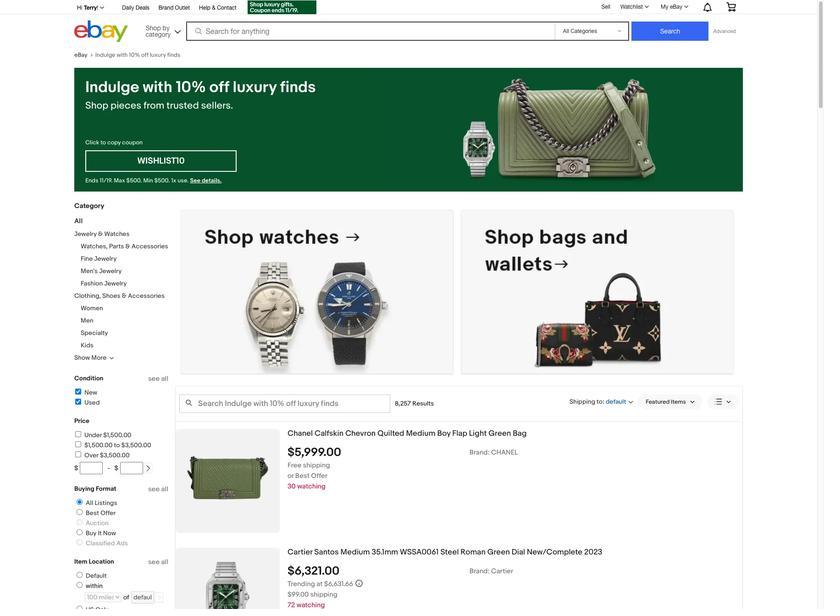 Task type: describe. For each thing, give the bounding box(es) containing it.
steel
[[441, 548, 459, 557]]

within radio
[[77, 583, 83, 588]]

shop inside 'indulge with 10% off luxury finds shop pieces from trusted sellers.'
[[85, 100, 108, 112]]

under $1,500.00
[[84, 432, 131, 439]]

watchlist link
[[616, 1, 653, 12]]

to for :
[[597, 398, 603, 406]]

featured
[[646, 398, 670, 406]]

all listings
[[86, 500, 117, 507]]

chanel
[[288, 429, 313, 438]]

chevron
[[345, 429, 376, 438]]

bag
[[513, 429, 527, 438]]

boy
[[437, 429, 451, 438]]

santos
[[314, 548, 339, 557]]

trending at $6,631.66
[[288, 580, 353, 589]]

classified ads
[[86, 540, 128, 548]]

& inside account navigation
[[212, 5, 216, 11]]

8,257
[[395, 400, 411, 408]]

main content containing $5,999.00
[[175, 203, 743, 610]]

brand: cartier
[[470, 567, 513, 576]]

Search for anything text field
[[187, 22, 553, 40]]

flap
[[452, 429, 467, 438]]

my
[[661, 4, 669, 10]]

shoes
[[102, 292, 120, 300]]

my ebay link
[[656, 1, 693, 12]]

quilted
[[378, 429, 404, 438]]

2 $500. from the left
[[154, 177, 170, 184]]

sellers.
[[201, 100, 233, 112]]

1 vertical spatial green
[[487, 548, 510, 557]]

auction link
[[73, 520, 110, 527]]

Buy It Now radio
[[77, 530, 83, 536]]

to for copy
[[101, 139, 106, 146]]

help
[[199, 5, 211, 11]]

& right shoes
[[122, 292, 127, 300]]

item
[[74, 558, 87, 566]]

1 vertical spatial accessories
[[128, 292, 165, 300]]

use.
[[178, 177, 189, 184]]

sell
[[602, 3, 610, 10]]

fine jewelry link
[[81, 255, 117, 263]]

hi terry !
[[77, 4, 98, 11]]

over $3,500.00
[[84, 452, 130, 460]]

watches,
[[81, 243, 108, 250]]

finds for indulge with 10% off luxury finds shop pieces from trusted sellers.
[[280, 78, 316, 97]]

click to copy coupon
[[85, 139, 143, 146]]

clothing,
[[74, 292, 101, 300]]

& right parts
[[125, 243, 130, 250]]

Best Offer radio
[[77, 510, 83, 516]]

condition
[[74, 375, 103, 383]]

2023
[[584, 548, 602, 557]]

1x
[[171, 177, 176, 184]]

chanel
[[491, 448, 518, 457]]

35.1mm
[[372, 548, 398, 557]]

handbags image
[[461, 211, 733, 374]]

indulge for indulge with 10% off luxury finds shop pieces from trusted sellers.
[[85, 78, 139, 97]]

1 horizontal spatial cartier
[[491, 567, 513, 576]]

$1,500.00 to $3,500.00 checkbox
[[75, 442, 81, 448]]

show more button
[[74, 354, 114, 362]]

Classified Ads radio
[[77, 540, 83, 546]]

parts
[[109, 243, 124, 250]]

3 all from the top
[[161, 558, 168, 567]]

coupon
[[122, 139, 143, 146]]

finds for indulge with 10% off luxury finds
[[167, 51, 180, 59]]

shop by category
[[146, 24, 171, 38]]

location
[[89, 558, 114, 566]]

trending
[[288, 580, 315, 589]]

0 vertical spatial green
[[489, 429, 511, 438]]

buy it now
[[86, 530, 116, 538]]

Enter your search keyword text field
[[179, 395, 390, 413]]

Used checkbox
[[75, 399, 81, 405]]

wishlist10
[[137, 156, 185, 167]]

!
[[97, 5, 98, 11]]

show more
[[74, 354, 107, 362]]

Maximum Value text field
[[120, 462, 143, 475]]

$ for maximum value text field
[[114, 465, 118, 472]]

used
[[84, 399, 100, 407]]

new
[[84, 389, 97, 397]]

go image
[[156, 595, 162, 601]]

or
[[288, 472, 294, 480]]

specialty link
[[81, 329, 108, 337]]

0 vertical spatial accessories
[[132, 243, 168, 250]]

get the coupon image
[[248, 0, 316, 14]]

1 $500. from the left
[[126, 177, 142, 184]]

your shopping cart image
[[726, 2, 737, 11]]

cartier santos medium 35.1mm wssa0061 steel roman green dial new/complete 2023 link
[[288, 548, 743, 558]]

within
[[86, 583, 103, 590]]

best offer
[[86, 510, 116, 517]]

Under $1,500.00 checkbox
[[75, 432, 81, 438]]

auction
[[86, 520, 108, 527]]

men link
[[81, 317, 93, 325]]

ads
[[116, 540, 128, 548]]

best inside the brand: chanel free shipping or best offer 30 watching
[[295, 472, 310, 480]]

featured items
[[646, 398, 686, 406]]

cartier santos medium 35.1mm wssa0061 steel roman green dial new/complete 2023 image
[[176, 561, 280, 610]]

watches
[[104, 230, 130, 238]]

light
[[469, 429, 487, 438]]

ends 11/19. max $500. min $500. 1x use. see details.
[[85, 177, 222, 184]]

brand outlet link
[[159, 3, 190, 13]]

of
[[123, 594, 129, 602]]

price
[[74, 417, 89, 425]]

Minimum Value text field
[[80, 462, 103, 475]]

30
[[288, 482, 296, 491]]

$5,999.00
[[288, 446, 341, 460]]

3 see all button from the top
[[148, 558, 168, 567]]

default link
[[73, 572, 109, 580]]

kids
[[81, 342, 93, 350]]

trusted
[[167, 100, 199, 112]]

1 horizontal spatial medium
[[406, 429, 436, 438]]

jewelry up men's jewelry link
[[94, 255, 117, 263]]

from
[[144, 100, 164, 112]]

classified ads link
[[73, 540, 130, 548]]

submit price range image
[[145, 466, 151, 472]]

$1,500.00 to $3,500.00 link
[[74, 442, 151, 450]]

$ for 'minimum value' text field
[[74, 465, 78, 472]]

new link
[[74, 389, 97, 397]]

3 see all from the top
[[148, 558, 168, 567]]

fashion jewelry link
[[81, 280, 127, 288]]

category
[[146, 31, 171, 38]]

min
[[143, 177, 153, 184]]

see all button for used
[[148, 375, 168, 383]]

US Only radio
[[77, 606, 83, 610]]

brand: for cartier
[[470, 567, 490, 576]]

with for indulge with 10% off luxury finds shop pieces from trusted sellers.
[[143, 78, 172, 97]]

jewelry & watches link
[[74, 230, 130, 238]]

0 horizontal spatial medium
[[341, 548, 370, 557]]

luxury for indulge with 10% off luxury finds
[[150, 51, 166, 59]]

indulge with 10% off luxury finds shop pieces from trusted sellers.
[[85, 78, 316, 112]]

8,257 results
[[395, 400, 434, 408]]

see
[[190, 177, 200, 184]]

default
[[86, 572, 107, 580]]

chanel calfskin chevron quilted medium boy flap light green bag image
[[176, 429, 280, 533]]

0 vertical spatial $3,500.00
[[121, 442, 151, 450]]

Default radio
[[77, 572, 83, 578]]

calfskin
[[315, 429, 344, 438]]

help & contact link
[[199, 3, 237, 13]]

10% for indulge with 10% off luxury finds shop pieces from trusted sellers.
[[176, 78, 206, 97]]



Task type: locate. For each thing, give the bounding box(es) containing it.
Auction radio
[[77, 520, 83, 526]]

see all button for best offer
[[148, 485, 168, 494]]

1 vertical spatial off
[[209, 78, 229, 97]]

$1,500.00 to $3,500.00
[[84, 442, 151, 450]]

green up chanel
[[489, 429, 511, 438]]

cartier down "cartier santos medium 35.1mm wssa0061 steel roman green dial new/complete 2023" link
[[491, 567, 513, 576]]

used link
[[74, 399, 100, 407]]

all down category
[[74, 217, 83, 226]]

kids link
[[81, 342, 93, 350]]

shipping
[[303, 461, 330, 470], [310, 591, 337, 599]]

to left copy
[[101, 139, 106, 146]]

advanced
[[713, 28, 736, 34]]

see
[[148, 375, 160, 383], [148, 485, 160, 494], [148, 558, 160, 567]]

1 vertical spatial finds
[[280, 78, 316, 97]]

1 vertical spatial medium
[[341, 548, 370, 557]]

brand outlet
[[159, 5, 190, 11]]

all for used
[[161, 375, 168, 383]]

by
[[163, 24, 170, 31]]

accessories right shoes
[[128, 292, 165, 300]]

luxury down category
[[150, 51, 166, 59]]

1 vertical spatial see all
[[148, 485, 168, 494]]

0 vertical spatial with
[[117, 51, 128, 59]]

0 horizontal spatial luxury
[[150, 51, 166, 59]]

1 see all button from the top
[[148, 375, 168, 383]]

dial
[[512, 548, 525, 557]]

1 $ from the left
[[74, 465, 78, 472]]

1 vertical spatial ebay
[[74, 51, 87, 59]]

2 vertical spatial see all
[[148, 558, 168, 567]]

2 see from the top
[[148, 485, 160, 494]]

shop left pieces
[[85, 100, 108, 112]]

0 horizontal spatial $500.
[[126, 177, 142, 184]]

1 vertical spatial luxury
[[233, 78, 277, 97]]

0 horizontal spatial best
[[86, 510, 99, 517]]

10% inside 'indulge with 10% off luxury finds shop pieces from trusted sellers.'
[[176, 78, 206, 97]]

ends
[[85, 177, 98, 184]]

All Listings radio
[[77, 500, 83, 505]]

brand: down the roman
[[470, 567, 490, 576]]

daily deals link
[[122, 3, 149, 13]]

jewelry up the watches,
[[74, 230, 97, 238]]

0 vertical spatial all
[[74, 217, 83, 226]]

none submit inside shop by category banner
[[632, 22, 709, 41]]

indulge for indulge with 10% off luxury finds
[[95, 51, 115, 59]]

shipping to : default
[[570, 398, 626, 406]]

1 vertical spatial shop
[[85, 100, 108, 112]]

new/complete
[[527, 548, 583, 557]]

1 vertical spatial 10%
[[176, 78, 206, 97]]

2 $ from the left
[[114, 465, 118, 472]]

None text field
[[181, 211, 453, 374]]

1 see from the top
[[148, 375, 160, 383]]

luxury inside 'indulge with 10% off luxury finds shop pieces from trusted sellers.'
[[233, 78, 277, 97]]

off down category
[[141, 51, 149, 59]]

shop by category banner
[[72, 0, 743, 44]]

max
[[114, 177, 125, 184]]

0 vertical spatial offer
[[311, 472, 327, 480]]

shipping
[[570, 398, 595, 406]]

advanced link
[[709, 22, 741, 40]]

New checkbox
[[75, 389, 81, 395]]

see for best offer
[[148, 485, 160, 494]]

under
[[84, 432, 102, 439]]

ebay inside account navigation
[[670, 4, 683, 10]]

shop left the by
[[146, 24, 161, 31]]

classified
[[86, 540, 115, 548]]

shipping inside the brand: chanel free shipping or best offer 30 watching
[[303, 461, 330, 470]]

1 horizontal spatial shop
[[146, 24, 161, 31]]

1 horizontal spatial 10%
[[176, 78, 206, 97]]

$
[[74, 465, 78, 472], [114, 465, 118, 472]]

-
[[107, 465, 110, 472]]

0 vertical spatial best
[[295, 472, 310, 480]]

fashion
[[81, 280, 103, 288]]

$3,500.00 up maximum value text field
[[121, 442, 151, 450]]

$3,500.00 down the '$1,500.00 to $3,500.00' link
[[100, 452, 130, 460]]

0 vertical spatial see all
[[148, 375, 168, 383]]

cartier
[[288, 548, 313, 557], [491, 567, 513, 576]]

0 vertical spatial finds
[[167, 51, 180, 59]]

1 vertical spatial brand:
[[470, 567, 490, 576]]

finds
[[167, 51, 180, 59], [280, 78, 316, 97]]

luxury up sellers.
[[233, 78, 277, 97]]

0 vertical spatial medium
[[406, 429, 436, 438]]

luxury for indulge with 10% off luxury finds shop pieces from trusted sellers.
[[233, 78, 277, 97]]

0 vertical spatial see
[[148, 375, 160, 383]]

0 vertical spatial luxury
[[150, 51, 166, 59]]

offer inside the brand: chanel free shipping or best offer 30 watching
[[311, 472, 327, 480]]

2 brand: from the top
[[470, 567, 490, 576]]

1 brand: from the top
[[470, 448, 490, 457]]

0 vertical spatial brand:
[[470, 448, 490, 457]]

offer up watching
[[311, 472, 327, 480]]

& up the watches,
[[98, 230, 103, 238]]

1 horizontal spatial off
[[209, 78, 229, 97]]

over
[[84, 452, 98, 460]]

off for indulge with 10% off luxury finds shop pieces from trusted sellers.
[[209, 78, 229, 97]]

0 vertical spatial see all button
[[148, 375, 168, 383]]

1 horizontal spatial best
[[295, 472, 310, 480]]

at
[[317, 580, 323, 589]]

green left dial
[[487, 548, 510, 557]]

all for all
[[74, 217, 83, 226]]

daily deals
[[122, 5, 149, 11]]

0 vertical spatial $1,500.00
[[103, 432, 131, 439]]

1 vertical spatial see
[[148, 485, 160, 494]]

view: list view image
[[715, 397, 732, 407]]

see all for used
[[148, 375, 168, 383]]

cartier up $6,321.00
[[288, 548, 313, 557]]

account navigation
[[72, 0, 743, 16]]

women link
[[81, 305, 103, 312]]

indulge inside 'indulge with 10% off luxury finds shop pieces from trusted sellers.'
[[85, 78, 139, 97]]

3 see from the top
[[148, 558, 160, 567]]

buying format
[[74, 485, 116, 493]]

2 vertical spatial see
[[148, 558, 160, 567]]

$500. left min
[[126, 177, 142, 184]]

contact
[[217, 5, 237, 11]]

2 see all from the top
[[148, 485, 168, 494]]

0 vertical spatial off
[[141, 51, 149, 59]]

to left default
[[597, 398, 603, 406]]

shop inside 'shop by category'
[[146, 24, 161, 31]]

1 horizontal spatial finds
[[280, 78, 316, 97]]

best up auction link
[[86, 510, 99, 517]]

$99.00 shipping
[[288, 591, 337, 599]]

jewelry
[[74, 230, 97, 238], [94, 255, 117, 263], [99, 267, 122, 275], [104, 280, 127, 288]]

daily
[[122, 5, 134, 11]]

1 horizontal spatial ebay
[[670, 4, 683, 10]]

brand: chanel free shipping or best offer 30 watching
[[288, 448, 518, 491]]

chanel calfskin chevron quilted medium boy flap light green bag link
[[288, 429, 743, 439]]

2 see all button from the top
[[148, 485, 168, 494]]

0 vertical spatial to
[[101, 139, 106, 146]]

watches image
[[181, 211, 453, 374]]

0 horizontal spatial cartier
[[288, 548, 313, 557]]

to inside shipping to : default
[[597, 398, 603, 406]]

wssa0061
[[400, 548, 439, 557]]

help & contact
[[199, 5, 237, 11]]

brand: inside the brand: chanel free shipping or best offer 30 watching
[[470, 448, 490, 457]]

11/19.
[[100, 177, 113, 184]]

1 vertical spatial all
[[86, 500, 93, 507]]

None text field
[[461, 211, 733, 374]]

medium right santos
[[341, 548, 370, 557]]

indulge
[[95, 51, 115, 59], [85, 78, 139, 97]]

all
[[74, 217, 83, 226], [86, 500, 93, 507]]

1 horizontal spatial luxury
[[233, 78, 277, 97]]

to for $3,500.00
[[114, 442, 120, 450]]

$1,500.00
[[103, 432, 131, 439], [84, 442, 113, 450]]

1 horizontal spatial offer
[[311, 472, 327, 480]]

ebay
[[670, 4, 683, 10], [74, 51, 87, 59]]

see all button
[[148, 375, 168, 383], [148, 485, 168, 494], [148, 558, 168, 567]]

10% for indulge with 10% off luxury finds
[[129, 51, 140, 59]]

2 horizontal spatial to
[[597, 398, 603, 406]]

green
[[489, 429, 511, 438], [487, 548, 510, 557]]

buy
[[86, 530, 96, 538]]

finds inside 'indulge with 10% off luxury finds shop pieces from trusted sellers.'
[[280, 78, 316, 97]]

0 horizontal spatial ebay
[[74, 51, 87, 59]]

0 horizontal spatial all
[[74, 217, 83, 226]]

results
[[412, 400, 434, 408]]

listings
[[95, 500, 117, 507]]

0 vertical spatial ebay
[[670, 4, 683, 10]]

to down under $1,500.00
[[114, 442, 120, 450]]

see all for best offer
[[148, 485, 168, 494]]

default
[[606, 398, 626, 406]]

off inside 'indulge with 10% off luxury finds shop pieces from trusted sellers.'
[[209, 78, 229, 97]]

1 vertical spatial $1,500.00
[[84, 442, 113, 450]]

best right or
[[295, 472, 310, 480]]

1 horizontal spatial $
[[114, 465, 118, 472]]

men's
[[81, 267, 98, 275]]

my ebay
[[661, 4, 683, 10]]

0 vertical spatial 10%
[[129, 51, 140, 59]]

0 horizontal spatial finds
[[167, 51, 180, 59]]

1 horizontal spatial all
[[86, 500, 93, 507]]

default text field
[[131, 592, 154, 604]]

best
[[295, 472, 310, 480], [86, 510, 99, 517]]

offer down listings
[[100, 510, 116, 517]]

wishlist10 button
[[85, 150, 237, 172]]

shop by category button
[[142, 20, 183, 40]]

0 vertical spatial all
[[161, 375, 168, 383]]

brand: for chanel
[[470, 448, 490, 457]]

0 horizontal spatial with
[[117, 51, 128, 59]]

1 vertical spatial all
[[161, 485, 168, 494]]

1 horizontal spatial to
[[114, 442, 120, 450]]

1 horizontal spatial $500.
[[154, 177, 170, 184]]

1 see all from the top
[[148, 375, 168, 383]]

off
[[141, 51, 149, 59], [209, 78, 229, 97]]

1 vertical spatial best
[[86, 510, 99, 517]]

over $3,500.00 link
[[74, 452, 130, 460]]

0 vertical spatial indulge
[[95, 51, 115, 59]]

2 vertical spatial see all button
[[148, 558, 168, 567]]

0 horizontal spatial off
[[141, 51, 149, 59]]

main content
[[175, 203, 743, 610]]

with up from
[[143, 78, 172, 97]]

2 all from the top
[[161, 485, 168, 494]]

$ down over $3,500.00 checkbox
[[74, 465, 78, 472]]

all for best offer
[[161, 485, 168, 494]]

1 vertical spatial shipping
[[310, 591, 337, 599]]

0 horizontal spatial 10%
[[129, 51, 140, 59]]

1 vertical spatial $3,500.00
[[100, 452, 130, 460]]

0 horizontal spatial offer
[[100, 510, 116, 517]]

medium left 'boy' at the right of the page
[[406, 429, 436, 438]]

$1,500.00 up $1,500.00 to $3,500.00
[[103, 432, 131, 439]]

0 horizontal spatial to
[[101, 139, 106, 146]]

0 vertical spatial shop
[[146, 24, 161, 31]]

1 horizontal spatial with
[[143, 78, 172, 97]]

shipping down $5,999.00
[[303, 461, 330, 470]]

sell link
[[597, 3, 615, 10]]

now
[[103, 530, 116, 538]]

accessories right parts
[[132, 243, 168, 250]]

free
[[288, 461, 302, 470]]

all listings link
[[73, 500, 119, 507]]

see for used
[[148, 375, 160, 383]]

details.
[[202, 177, 222, 184]]

1 vertical spatial to
[[597, 398, 603, 406]]

1 vertical spatial with
[[143, 78, 172, 97]]

& right help
[[212, 5, 216, 11]]

Over $3,500.00 checkbox
[[75, 452, 81, 458]]

1 vertical spatial see all button
[[148, 485, 168, 494]]

1 vertical spatial indulge
[[85, 78, 139, 97]]

under $1,500.00 link
[[74, 432, 131, 439]]

chanel calfskin chevron quilted medium boy flap light green bag
[[288, 429, 527, 438]]

brand: down light in the right bottom of the page
[[470, 448, 490, 457]]

1 vertical spatial offer
[[100, 510, 116, 517]]

jewelry up fashion jewelry link
[[99, 267, 122, 275]]

with right ebay "link" at top
[[117, 51, 128, 59]]

all for all listings
[[86, 500, 93, 507]]

outlet
[[175, 5, 190, 11]]

best offer link
[[73, 510, 117, 517]]

2 vertical spatial to
[[114, 442, 120, 450]]

off up sellers.
[[209, 78, 229, 97]]

0 vertical spatial cartier
[[288, 548, 313, 557]]

$500. left 1x
[[154, 177, 170, 184]]

0 horizontal spatial $
[[74, 465, 78, 472]]

None submit
[[632, 22, 709, 41]]

shipping down trending at $6,631.66
[[310, 591, 337, 599]]

$1,500.00 up over $3,500.00 'link'
[[84, 442, 113, 450]]

jewelry & watches watches, parts & accessories fine jewelry men's jewelry fashion jewelry clothing, shoes & accessories women men specialty kids
[[74, 230, 168, 350]]

0 horizontal spatial shop
[[85, 100, 108, 112]]

with inside 'indulge with 10% off luxury finds shop pieces from trusted sellers.'
[[143, 78, 172, 97]]

all right all listings radio at left
[[86, 500, 93, 507]]

with for indulge with 10% off luxury finds
[[117, 51, 128, 59]]

click
[[85, 139, 99, 146]]

fine
[[81, 255, 93, 263]]

:
[[603, 398, 605, 406]]

terry
[[84, 4, 97, 11]]

1 all from the top
[[161, 375, 168, 383]]

it
[[98, 530, 102, 538]]

off for indulge with 10% off luxury finds
[[141, 51, 149, 59]]

1 vertical spatial cartier
[[491, 567, 513, 576]]

$ right -
[[114, 465, 118, 472]]

copy
[[107, 139, 121, 146]]

$99.00
[[288, 591, 309, 599]]

cartier santos medium 35.1mm wssa0061 steel roman green dial new/complete 2023
[[288, 548, 602, 557]]

0 vertical spatial shipping
[[303, 461, 330, 470]]

jewelry up clothing, shoes & accessories link
[[104, 280, 127, 288]]

2 vertical spatial all
[[161, 558, 168, 567]]



Task type: vqa. For each thing, say whether or not it's contained in the screenshot.
Money
no



